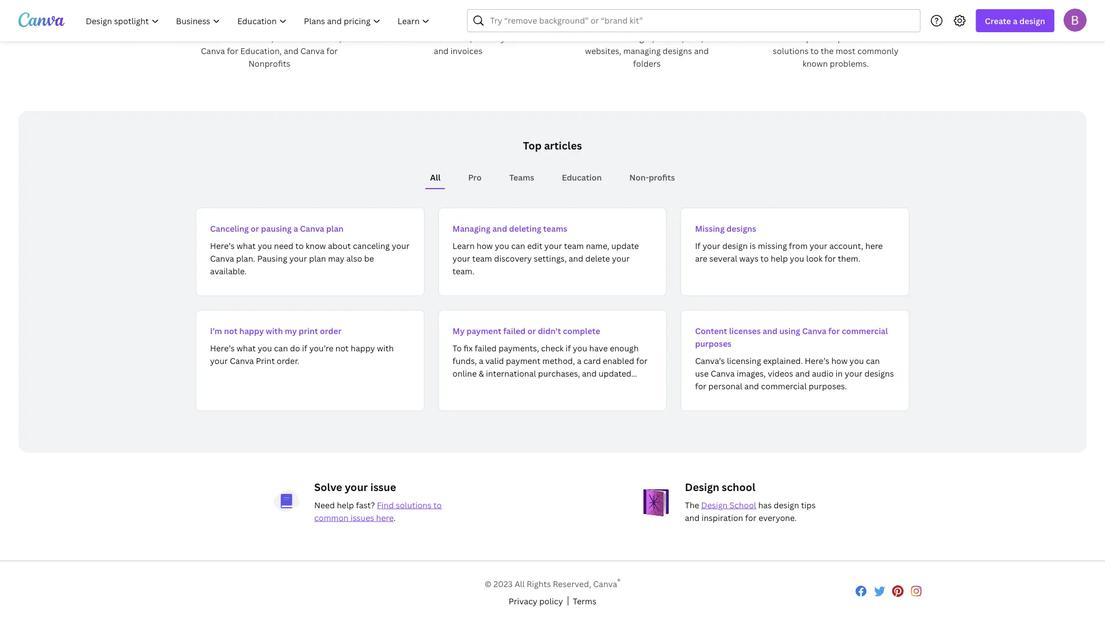 Task type: vqa. For each thing, say whether or not it's contained in the screenshot.
'We' associated with We may receive information about you from third parties. For example, if you access the Service through a third-party connection or log-in, such as Facebook Connect, by "following," "liking," adding the Canva application, linking your account to the Canva Service, etc., that third party may pass certain information about your use of its service to Canva. This information could include, but is not limited to, the user ID associated with your account (for example, your Facebook UID), an access token necessary
no



Task type: describe. For each thing, give the bounding box(es) containing it.
0 vertical spatial happy
[[239, 326, 264, 337]]

to fix failed payments, check if you have enough funds, a valid payment method, a card enabled for online & international purchases, and updated billing details to settle failed payments.
[[453, 343, 648, 392]]

print
[[299, 326, 318, 337]]

inspiration
[[702, 513, 744, 524]]

method,
[[543, 356, 575, 367]]

is
[[750, 240, 756, 251]]

folders
[[633, 58, 661, 69]]

also
[[347, 253, 362, 264]]

canceling or pausing a canva plan
[[210, 223, 344, 234]]

if for do
[[302, 343, 307, 354]]

how inside canva's licensing explained. here's how you can use canva images, videos and audio in your designs for personal and commercial purposes.
[[832, 356, 848, 367]]

you inside learn how you can edit your team name, update your team discovery settings, and delete your team.
[[495, 240, 509, 251]]

for left education, in the top of the page
[[227, 45, 238, 56]]

terms
[[573, 596, 597, 607]]

websites,
[[585, 45, 622, 56]]

order inside the 'includes order status, delivery times and invoices'
[[423, 33, 444, 43]]

failed for payment
[[504, 326, 526, 337]]

ways
[[740, 253, 759, 264]]

here's for your
[[210, 343, 235, 354]]

your right if on the right of the page
[[703, 240, 721, 251]]

Try "remove background" or "brand kit" search field
[[490, 10, 913, 32]]

0 vertical spatial plan
[[326, 223, 344, 234]]

0 vertical spatial design
[[685, 481, 720, 495]]

0 horizontal spatial or
[[251, 223, 259, 234]]

your right canceling
[[392, 240, 410, 251]]

happy inside here's what you can do if you're not happy with your canva print order.
[[351, 343, 375, 354]]

and left deleting
[[493, 223, 507, 234]]

teams
[[543, 223, 568, 234]]

didn't
[[538, 326, 561, 337]]

need
[[274, 240, 294, 251]]

has design tips and inspiration for everyone.
[[685, 500, 816, 524]]

solutions inside need quick help? browse for solutions to the most commonly known problems.
[[773, 45, 809, 56]]

1 vertical spatial designs
[[727, 223, 757, 234]]

content
[[695, 326, 727, 337]]

includes canva pro, canva for teams, canva for education, and canva for nonprofits link
[[182, 0, 357, 79]]

canva inside here's what you can do if you're not happy with your canva print order.
[[230, 356, 254, 367]]

issue
[[371, 481, 396, 495]]

and inside has design tips and inspiration for everyone.
[[685, 513, 700, 524]]

design inside has design tips and inspiration for everyone.
[[774, 500, 800, 511]]

need for help
[[314, 500, 335, 511]]

®
[[618, 578, 621, 587]]

you inside "if your design is missing from your account, here are several ways to help you look for them."
[[790, 253, 805, 264]]

2023
[[494, 579, 513, 590]]

you're
[[309, 343, 334, 354]]

create a design
[[985, 15, 1046, 26]]

my
[[453, 326, 465, 337]]

deleting
[[509, 223, 542, 234]]

non-profits
[[630, 172, 675, 183]]

design school image
[[644, 490, 671, 518]]

check
[[541, 343, 564, 354]]

pro button
[[464, 166, 487, 188]]

discovery
[[494, 253, 532, 264]]

i'm not happy with my print order
[[210, 326, 342, 337]]

tips
[[801, 500, 816, 511]]

here's inside canva's licensing explained. here's how you can use canva images, videos and audio in your designs for personal and commercial purposes.
[[805, 356, 830, 367]]

to inside need quick help? browse for solutions to the most commonly known problems.
[[811, 45, 819, 56]]

not inside here's what you can do if you're not happy with your canva print order.
[[336, 343, 349, 354]]

and right personal
[[745, 381, 759, 392]]

about
[[328, 240, 351, 251]]

to inside "if your design is missing from your account, here are several ways to help you look for them."
[[761, 253, 769, 264]]

your down update
[[612, 253, 630, 264]]

includes for includes canva pro, canva for teams, canva for education, and canva for nonprofits
[[197, 33, 230, 43]]

the
[[685, 500, 700, 511]]

my payment failed or didn't complete
[[453, 326, 601, 337]]

top articles
[[523, 138, 582, 153]]

solve
[[314, 481, 342, 495]]

canva inside content licenses and using canva for commercial purposes
[[803, 326, 827, 337]]

1 vertical spatial help
[[337, 500, 354, 511]]

.
[[394, 513, 396, 524]]

and inside includes canva pro, canva for teams, canva for education, and canva for nonprofits
[[284, 45, 299, 56]]

missing designs
[[695, 223, 757, 234]]

most
[[836, 45, 856, 56]]

0 vertical spatial with
[[266, 326, 283, 337]]

updated
[[599, 368, 632, 379]]

pausing
[[261, 223, 292, 234]]

your up fast?
[[345, 481, 368, 495]]

design for your
[[723, 240, 748, 251]]

you inside to fix failed payments, check if you have enough funds, a valid payment method, a card enabled for online & international purchases, and updated billing details to settle failed payments.
[[573, 343, 588, 354]]

be
[[364, 253, 374, 264]]

and inside learn how you can edit your team name, update your team discovery settings, and delete your team.
[[569, 253, 584, 264]]

and inside content licenses and using canva for commercial purposes
[[763, 326, 778, 337]]

find solutions to common issues here
[[314, 500, 442, 524]]

explained.
[[763, 356, 803, 367]]

payments,
[[499, 343, 539, 354]]

canceling
[[353, 240, 390, 251]]

if your design is missing from your account, here are several ways to help you look for them.
[[695, 240, 883, 264]]

here's what you need to know about canceling your canva plan. pausing your plan may also be available.
[[210, 240, 410, 277]]

© 2023 all rights reserved, canva ®
[[485, 578, 621, 590]]

solve your issue
[[314, 481, 396, 495]]

teams button
[[505, 166, 539, 188]]

and inside to fix failed payments, check if you have enough funds, a valid payment method, a card enabled for online & international purchases, and updated billing details to settle failed payments.
[[582, 368, 597, 379]]

your up team.
[[453, 253, 471, 264]]

the design school
[[685, 500, 757, 511]]

my
[[285, 326, 297, 337]]

them.
[[838, 253, 861, 264]]

for inside "if your design is missing from your account, here are several ways to help you look for them."
[[825, 253, 836, 264]]

privacy policy link
[[509, 595, 563, 608]]

failed for fix
[[475, 343, 497, 354]]

delivery
[[474, 33, 506, 43]]

enabled
[[603, 356, 635, 367]]

terms link
[[573, 595, 597, 608]]

commercial inside canva's licensing explained. here's how you can use canva images, videos and audio in your designs for personal and commercial purposes.
[[761, 381, 807, 392]]

includes for includes images, videos, text, websites, managing designs and folders
[[591, 33, 624, 43]]

team.
[[453, 266, 475, 277]]

i'm
[[210, 326, 222, 337]]

card
[[584, 356, 601, 367]]

profits
[[649, 172, 675, 183]]

your up settings,
[[545, 240, 562, 251]]

includes canva pro, canva for teams, canva for education, and canva for nonprofits
[[197, 33, 342, 69]]

fast?
[[356, 500, 375, 511]]

plan inside here's what you need to know about canceling your canva plan. pausing your plan may also be available.
[[309, 253, 326, 264]]

pro,
[[258, 33, 274, 43]]

2 horizontal spatial failed
[[541, 381, 563, 392]]

can for do
[[274, 343, 288, 354]]

for left 'teams,' on the top of the page
[[302, 33, 313, 43]]

create
[[985, 15, 1012, 26]]

for inside has design tips and inspiration for everyone.
[[746, 513, 757, 524]]

have
[[589, 343, 608, 354]]

help?
[[826, 33, 847, 43]]

canva inside here's what you need to know about canceling your canva plan. pausing your plan may also be available.
[[210, 253, 234, 264]]

you inside here's what you can do if you're not happy with your canva print order.
[[258, 343, 272, 354]]

managing
[[624, 45, 661, 56]]

solve your issue image
[[273, 490, 301, 514]]

canva up education, in the top of the page
[[232, 33, 256, 43]]

0 vertical spatial payment
[[467, 326, 502, 337]]

need quick help? browse for solutions to the most commonly known problems.
[[773, 33, 899, 69]]

print
[[256, 356, 275, 367]]

to inside find solutions to common issues here
[[434, 500, 442, 511]]

has
[[759, 500, 772, 511]]

education,
[[240, 45, 282, 56]]

funds,
[[453, 356, 477, 367]]

are
[[695, 253, 708, 264]]

issues
[[351, 513, 374, 524]]

canva left education, in the top of the page
[[201, 45, 225, 56]]

need for quick
[[781, 33, 801, 43]]



Task type: locate. For each thing, give the bounding box(es) containing it.
learn how you can edit your team name, update your team discovery settings, and delete your team.
[[453, 240, 639, 277]]

team
[[564, 240, 584, 251], [473, 253, 492, 264]]

0 vertical spatial or
[[251, 223, 259, 234]]

all button
[[426, 166, 445, 188]]

0 vertical spatial failed
[[504, 326, 526, 337]]

look
[[807, 253, 823, 264]]

plan up about
[[326, 223, 344, 234]]

for
[[302, 33, 313, 43], [880, 33, 891, 43], [227, 45, 238, 56], [327, 45, 338, 56], [825, 253, 836, 264], [829, 326, 840, 337], [637, 356, 648, 367], [695, 381, 707, 392], [746, 513, 757, 524]]

0 horizontal spatial help
[[337, 500, 354, 511]]

canva inside © 2023 all rights reserved, canva ®
[[593, 579, 618, 590]]

if inside here's what you can do if you're not happy with your canva print order.
[[302, 343, 307, 354]]

need up common
[[314, 500, 335, 511]]

here
[[866, 240, 883, 251], [376, 513, 394, 524]]

happy up print
[[239, 326, 264, 337]]

solutions down quick
[[773, 45, 809, 56]]

do
[[290, 343, 300, 354]]

a inside dropdown button
[[1013, 15, 1018, 26]]

1 vertical spatial happy
[[351, 343, 375, 354]]

canva inside canva's licensing explained. here's how you can use canva images, videos and audio in your designs for personal and commercial purposes.
[[711, 368, 735, 379]]

1 horizontal spatial payment
[[506, 356, 541, 367]]

to down international
[[507, 381, 515, 392]]

if inside to fix failed payments, check if you have enough funds, a valid payment method, a card enabled for online & international purchases, and updated billing details to settle failed payments.
[[566, 343, 571, 354]]

your down i'm on the left of the page
[[210, 356, 228, 367]]

if right "do"
[[302, 343, 307, 354]]

how right learn
[[477, 240, 493, 251]]

times
[[507, 33, 529, 43]]

what inside here's what you need to know about canceling your canva plan. pausing your plan may also be available.
[[237, 240, 256, 251]]

2 vertical spatial failed
[[541, 381, 563, 392]]

browse
[[849, 33, 878, 43]]

1 horizontal spatial commercial
[[842, 326, 888, 337]]

1 vertical spatial solutions
[[396, 500, 432, 511]]

design up inspiration
[[702, 500, 728, 511]]

here right account,
[[866, 240, 883, 251]]

a right pausing
[[294, 223, 298, 234]]

and
[[284, 45, 299, 56], [434, 45, 449, 56], [694, 45, 709, 56], [493, 223, 507, 234], [569, 253, 584, 264], [763, 326, 778, 337], [582, 368, 597, 379], [796, 368, 810, 379], [745, 381, 759, 392], [685, 513, 700, 524]]

can inside here's what you can do if you're not happy with your canva print order.
[[274, 343, 288, 354]]

invoices
[[451, 45, 483, 56]]

and inside includes images, videos, text, websites, managing designs and folders
[[694, 45, 709, 56]]

designs right the in
[[865, 368, 894, 379]]

1 vertical spatial design
[[702, 500, 728, 511]]

help up common
[[337, 500, 354, 511]]

0 horizontal spatial failed
[[475, 343, 497, 354]]

1 horizontal spatial order
[[423, 33, 444, 43]]

canva up terms at the right of the page
[[593, 579, 618, 590]]

quick
[[803, 33, 824, 43]]

known
[[803, 58, 828, 69]]

includes inside the 'includes order status, delivery times and invoices'
[[388, 33, 421, 43]]

to down "missing"
[[761, 253, 769, 264]]

order up you're
[[320, 326, 342, 337]]

here's down i'm on the left of the page
[[210, 343, 235, 354]]

includes down 'top level navigation' element
[[197, 33, 230, 43]]

reserved,
[[553, 579, 591, 590]]

for down 'teams,' on the top of the page
[[327, 45, 338, 56]]

not right you're
[[336, 343, 349, 354]]

everyone.
[[759, 513, 797, 524]]

payment inside to fix failed payments, check if you have enough funds, a valid payment method, a card enabled for online & international purchases, and updated billing details to settle failed payments.
[[506, 356, 541, 367]]

and down card
[[582, 368, 597, 379]]

here's up the audio
[[805, 356, 830, 367]]

2 vertical spatial can
[[866, 356, 880, 367]]

canva's licensing explained. here's how you can use canva images, videos and audio in your designs for personal and commercial purposes.
[[695, 356, 894, 392]]

1 horizontal spatial not
[[336, 343, 349, 354]]

0 horizontal spatial not
[[224, 326, 238, 337]]

0 vertical spatial here
[[866, 240, 883, 251]]

and up nonprofits at the top
[[284, 45, 299, 56]]

1 what from the top
[[237, 240, 256, 251]]

education
[[562, 172, 602, 183]]

2 horizontal spatial designs
[[865, 368, 894, 379]]

includes inside includes images, videos, text, websites, managing designs and folders
[[591, 33, 624, 43]]

for inside content licenses and using canva for commercial purposes
[[829, 326, 840, 337]]

1 horizontal spatial or
[[528, 326, 536, 337]]

design inside "if your design is missing from your account, here are several ways to help you look for them."
[[723, 240, 748, 251]]

to right need
[[296, 240, 304, 251]]

0 vertical spatial help
[[771, 253, 788, 264]]

edit
[[527, 240, 543, 251]]

3 includes from the left
[[591, 33, 624, 43]]

1 horizontal spatial need
[[781, 33, 801, 43]]

and inside the 'includes order status, delivery times and invoices'
[[434, 45, 449, 56]]

plan down "know"
[[309, 253, 326, 264]]

0 horizontal spatial how
[[477, 240, 493, 251]]

or left pausing
[[251, 223, 259, 234]]

failed up payments,
[[504, 326, 526, 337]]

canva down 'teams,' on the top of the page
[[301, 45, 325, 56]]

canva's
[[695, 356, 725, 367]]

0 vertical spatial what
[[237, 240, 256, 251]]

failed up valid
[[475, 343, 497, 354]]

images, inside canva's licensing explained. here's how you can use canva images, videos and audio in your designs for personal and commercial purposes.
[[737, 368, 766, 379]]

0 horizontal spatial all
[[430, 172, 441, 183]]

a up &
[[479, 356, 484, 367]]

for down enough
[[637, 356, 648, 367]]

and left using at right
[[763, 326, 778, 337]]

0 vertical spatial design
[[1020, 15, 1046, 26]]

2 if from the left
[[566, 343, 571, 354]]

here inside "if your design is missing from your account, here are several ways to help you look for them."
[[866, 240, 883, 251]]

what down the i'm not happy with my print order
[[237, 343, 256, 354]]

2 horizontal spatial includes
[[591, 33, 624, 43]]

2 vertical spatial here's
[[805, 356, 830, 367]]

your inside here's what you can do if you're not happy with your canva print order.
[[210, 356, 228, 367]]

design school
[[685, 481, 756, 495]]

for inside to fix failed payments, check if you have enough funds, a valid payment method, a card enabled for online & international purchases, and updated billing details to settle failed payments.
[[637, 356, 648, 367]]

0 horizontal spatial commercial
[[761, 381, 807, 392]]

may
[[328, 253, 345, 264]]

1 horizontal spatial can
[[511, 240, 525, 251]]

details
[[478, 381, 505, 392]]

2 what from the top
[[237, 343, 256, 354]]

using
[[780, 326, 801, 337]]

1 vertical spatial all
[[515, 579, 525, 590]]

how inside learn how you can edit your team name, update your team discovery settings, and delete your team.
[[477, 240, 493, 251]]

for right look
[[825, 253, 836, 264]]

1 horizontal spatial happy
[[351, 343, 375, 354]]

and down the
[[685, 513, 700, 524]]

1 horizontal spatial solutions
[[773, 45, 809, 56]]

from
[[789, 240, 808, 251]]

can
[[511, 240, 525, 251], [274, 343, 288, 354], [866, 356, 880, 367]]

need quick help? browse for solutions to the most commonly known problems. link
[[749, 0, 924, 79]]

pro
[[468, 172, 482, 183]]

with
[[266, 326, 283, 337], [377, 343, 394, 354]]

here's for plan.
[[210, 240, 235, 251]]

privacy
[[509, 596, 538, 607]]

failed down purchases,
[[541, 381, 563, 392]]

includes for includes order status, delivery times and invoices
[[388, 33, 421, 43]]

2 vertical spatial design
[[774, 500, 800, 511]]

and left the audio
[[796, 368, 810, 379]]

1 vertical spatial can
[[274, 343, 288, 354]]

here's inside here's what you need to know about canceling your canva plan. pausing your plan may also be available.
[[210, 240, 235, 251]]

1 horizontal spatial designs
[[727, 223, 757, 234]]

1 horizontal spatial failed
[[504, 326, 526, 337]]

1 vertical spatial what
[[237, 343, 256, 354]]

commercial down 'videos'
[[761, 381, 807, 392]]

design school link
[[702, 500, 757, 511]]

0 vertical spatial designs
[[663, 45, 692, 56]]

videos
[[768, 368, 794, 379]]

0 vertical spatial order
[[423, 33, 444, 43]]

you inside canva's licensing explained. here's how you can use canva images, videos and audio in your designs for personal and commercial purposes.
[[850, 356, 864, 367]]

with inside here's what you can do if you're not happy with your canva print order.
[[377, 343, 394, 354]]

plan.
[[236, 253, 255, 264]]

0 vertical spatial team
[[564, 240, 584, 251]]

if
[[695, 240, 701, 251]]

and down text,
[[694, 45, 709, 56]]

canva right using at right
[[803, 326, 827, 337]]

licensing
[[727, 356, 762, 367]]

for inside canva's licensing explained. here's how you can use canva images, videos and audio in your designs for personal and commercial purposes.
[[695, 381, 707, 392]]

canva up available.
[[210, 253, 234, 264]]

a left card
[[577, 356, 582, 367]]

0 horizontal spatial here
[[376, 513, 394, 524]]

1 vertical spatial failed
[[475, 343, 497, 354]]

all inside © 2023 all rights reserved, canva ®
[[515, 579, 525, 590]]

1 vertical spatial here
[[376, 513, 394, 524]]

1 horizontal spatial all
[[515, 579, 525, 590]]

1 horizontal spatial includes
[[388, 33, 421, 43]]

commercial inside content licenses and using canva for commercial purposes
[[842, 326, 888, 337]]

images, down licensing
[[737, 368, 766, 379]]

if for check
[[566, 343, 571, 354]]

solutions inside find solutions to common issues here
[[396, 500, 432, 511]]

1 vertical spatial team
[[473, 253, 492, 264]]

commonly
[[858, 45, 899, 56]]

designs inside includes images, videos, text, websites, managing designs and folders
[[663, 45, 692, 56]]

1 vertical spatial plan
[[309, 253, 326, 264]]

0 vertical spatial how
[[477, 240, 493, 251]]

problems.
[[830, 58, 869, 69]]

or left didn't
[[528, 326, 536, 337]]

need inside need quick help? browse for solutions to the most commonly known problems.
[[781, 33, 801, 43]]

design up the
[[685, 481, 720, 495]]

0 horizontal spatial with
[[266, 326, 283, 337]]

use
[[695, 368, 709, 379]]

solutions right find
[[396, 500, 432, 511]]

1 vertical spatial how
[[832, 356, 848, 367]]

can for edit
[[511, 240, 525, 251]]

designs down "videos,"
[[663, 45, 692, 56]]

update
[[612, 240, 639, 251]]

1 horizontal spatial how
[[832, 356, 848, 367]]

1 vertical spatial design
[[723, 240, 748, 251]]

design
[[685, 481, 720, 495], [702, 500, 728, 511]]

team down learn
[[473, 253, 492, 264]]

0 vertical spatial can
[[511, 240, 525, 251]]

0 horizontal spatial solutions
[[396, 500, 432, 511]]

2 horizontal spatial can
[[866, 356, 880, 367]]

design right create
[[1020, 15, 1046, 26]]

1 includes from the left
[[197, 33, 230, 43]]

design up everyone.
[[774, 500, 800, 511]]

1 vertical spatial order
[[320, 326, 342, 337]]

your up look
[[810, 240, 828, 251]]

pausing
[[257, 253, 287, 264]]

0 horizontal spatial can
[[274, 343, 288, 354]]

to
[[811, 45, 819, 56], [296, 240, 304, 251], [761, 253, 769, 264], [507, 381, 515, 392], [434, 500, 442, 511]]

team left name,
[[564, 240, 584, 251]]

your right the in
[[845, 368, 863, 379]]

settle
[[517, 381, 539, 392]]

0 horizontal spatial design
[[723, 240, 748, 251]]

what up "plan."
[[237, 240, 256, 251]]

payment down payments,
[[506, 356, 541, 367]]

if up method,
[[566, 343, 571, 354]]

for down use
[[695, 381, 707, 392]]

to right find
[[434, 500, 442, 511]]

0 horizontal spatial if
[[302, 343, 307, 354]]

policy
[[540, 596, 563, 607]]

for inside need quick help? browse for solutions to the most commonly known problems.
[[880, 33, 891, 43]]

0 vertical spatial need
[[781, 33, 801, 43]]

1 vertical spatial here's
[[210, 343, 235, 354]]

top level navigation element
[[78, 9, 440, 32]]

0 vertical spatial here's
[[210, 240, 235, 251]]

here inside find solutions to common issues here
[[376, 513, 394, 524]]

1 horizontal spatial here
[[866, 240, 883, 251]]

images, inside includes images, videos, text, websites, managing designs and folders
[[626, 33, 655, 43]]

available.
[[210, 266, 247, 277]]

valid
[[485, 356, 504, 367]]

commercial
[[842, 326, 888, 337], [761, 381, 807, 392]]

payment up fix
[[467, 326, 502, 337]]

you inside here's what you need to know about canceling your canva plan. pausing your plan may also be available.
[[258, 240, 272, 251]]

0 horizontal spatial order
[[320, 326, 342, 337]]

0 horizontal spatial designs
[[663, 45, 692, 56]]

help down "missing"
[[771, 253, 788, 264]]

order left status,
[[423, 33, 444, 43]]

can inside learn how you can edit your team name, update your team discovery settings, and delete your team.
[[511, 240, 525, 251]]

know
[[306, 240, 326, 251]]

designs up is
[[727, 223, 757, 234]]

find
[[377, 500, 394, 511]]

1 horizontal spatial with
[[377, 343, 394, 354]]

0 vertical spatial solutions
[[773, 45, 809, 56]]

online
[[453, 368, 477, 379]]

to inside here's what you need to know about canceling your canva plan. pausing your plan may also be available.
[[296, 240, 304, 251]]

includes order status, delivery times and invoices link
[[371, 0, 546, 79]]

0 horizontal spatial includes
[[197, 33, 230, 43]]

canva
[[232, 33, 256, 43], [276, 33, 300, 43], [201, 45, 225, 56], [301, 45, 325, 56], [300, 223, 324, 234], [210, 253, 234, 264], [803, 326, 827, 337], [230, 356, 254, 367], [711, 368, 735, 379], [593, 579, 618, 590]]

your down need
[[289, 253, 307, 264]]

a
[[1013, 15, 1018, 26], [294, 223, 298, 234], [479, 356, 484, 367], [577, 356, 582, 367]]

to inside to fix failed payments, check if you have enough funds, a valid payment method, a card enabled for online & international purchases, and updated billing details to settle failed payments.
[[507, 381, 515, 392]]

0 vertical spatial not
[[224, 326, 238, 337]]

0 vertical spatial images,
[[626, 33, 655, 43]]

0 vertical spatial commercial
[[842, 326, 888, 337]]

1 vertical spatial commercial
[[761, 381, 807, 392]]

not right i'm on the left of the page
[[224, 326, 238, 337]]

0 horizontal spatial happy
[[239, 326, 264, 337]]

here's down canceling
[[210, 240, 235, 251]]

1 horizontal spatial if
[[566, 343, 571, 354]]

designs inside canva's licensing explained. here's how you can use canva images, videos and audio in your designs for personal and commercial purposes.
[[865, 368, 894, 379]]

what for pausing
[[237, 240, 256, 251]]

a right create
[[1013, 15, 1018, 26]]

1 vertical spatial need
[[314, 500, 335, 511]]

here's inside here's what you can do if you're not happy with your canva print order.
[[210, 343, 235, 354]]

how
[[477, 240, 493, 251], [832, 356, 848, 367]]

1 vertical spatial or
[[528, 326, 536, 337]]

canva up personal
[[711, 368, 735, 379]]

international
[[486, 368, 536, 379]]

missing
[[695, 223, 725, 234]]

includes up websites,
[[591, 33, 624, 43]]

2 includes from the left
[[388, 33, 421, 43]]

create a design button
[[976, 9, 1055, 32]]

purchases,
[[538, 368, 580, 379]]

teams,
[[315, 33, 342, 43]]

and left the delete
[[569, 253, 584, 264]]

what inside here's what you can do if you're not happy with your canva print order.
[[237, 343, 256, 354]]

status,
[[446, 33, 472, 43]]

2 horizontal spatial design
[[1020, 15, 1046, 26]]

not
[[224, 326, 238, 337], [336, 343, 349, 354]]

your inside canva's licensing explained. here's how you can use canva images, videos and audio in your designs for personal and commercial purposes.
[[845, 368, 863, 379]]

to
[[453, 343, 462, 354]]

missing
[[758, 240, 787, 251]]

for up commonly
[[880, 33, 891, 43]]

1 vertical spatial not
[[336, 343, 349, 354]]

here down find
[[376, 513, 394, 524]]

all right 2023
[[515, 579, 525, 590]]

includes images, videos, text, websites, managing designs and folders link
[[560, 0, 735, 79]]

non-profits button
[[625, 166, 680, 188]]

articles
[[544, 138, 582, 153]]

design up several
[[723, 240, 748, 251]]

bob builder image
[[1064, 8, 1087, 32]]

help inside "if your design is missing from your account, here are several ways to help you look for them."
[[771, 253, 788, 264]]

what for canva
[[237, 343, 256, 354]]

includes inside includes canva pro, canva for teams, canva for education, and canva for nonprofits
[[197, 33, 230, 43]]

1 horizontal spatial help
[[771, 253, 788, 264]]

canva right pro,
[[276, 33, 300, 43]]

need left quick
[[781, 33, 801, 43]]

teams
[[510, 172, 534, 183]]

payment
[[467, 326, 502, 337], [506, 356, 541, 367]]

0 vertical spatial all
[[430, 172, 441, 183]]

licenses
[[729, 326, 761, 337]]

1 if from the left
[[302, 343, 307, 354]]

1 horizontal spatial images,
[[737, 368, 766, 379]]

design for a
[[1020, 15, 1046, 26]]

includes images, videos, text, websites, managing designs and folders
[[585, 33, 709, 69]]

design inside dropdown button
[[1020, 15, 1046, 26]]

rights
[[527, 579, 551, 590]]

1 vertical spatial with
[[377, 343, 394, 354]]

learn
[[453, 240, 475, 251]]

0 horizontal spatial payment
[[467, 326, 502, 337]]

and down status,
[[434, 45, 449, 56]]

all inside button
[[430, 172, 441, 183]]

canva up "know"
[[300, 223, 324, 234]]

images, up managing
[[626, 33, 655, 43]]

plan
[[326, 223, 344, 234], [309, 253, 326, 264]]

all left pro
[[430, 172, 441, 183]]

for up the in
[[829, 326, 840, 337]]

account,
[[830, 240, 864, 251]]

1 horizontal spatial team
[[564, 240, 584, 251]]

2 vertical spatial designs
[[865, 368, 894, 379]]

1 horizontal spatial design
[[774, 500, 800, 511]]

0 horizontal spatial need
[[314, 500, 335, 511]]

1 vertical spatial images,
[[737, 368, 766, 379]]

to left the
[[811, 45, 819, 56]]

0 horizontal spatial images,
[[626, 33, 655, 43]]

can inside canva's licensing explained. here's how you can use canva images, videos and audio in your designs for personal and commercial purposes.
[[866, 356, 880, 367]]

how up the in
[[832, 356, 848, 367]]

for down school
[[746, 513, 757, 524]]

canva left print
[[230, 356, 254, 367]]

includes left status,
[[388, 33, 421, 43]]

0 horizontal spatial team
[[473, 253, 492, 264]]

happy right you're
[[351, 343, 375, 354]]

commercial up the in
[[842, 326, 888, 337]]

1 vertical spatial payment
[[506, 356, 541, 367]]

images,
[[626, 33, 655, 43], [737, 368, 766, 379]]



